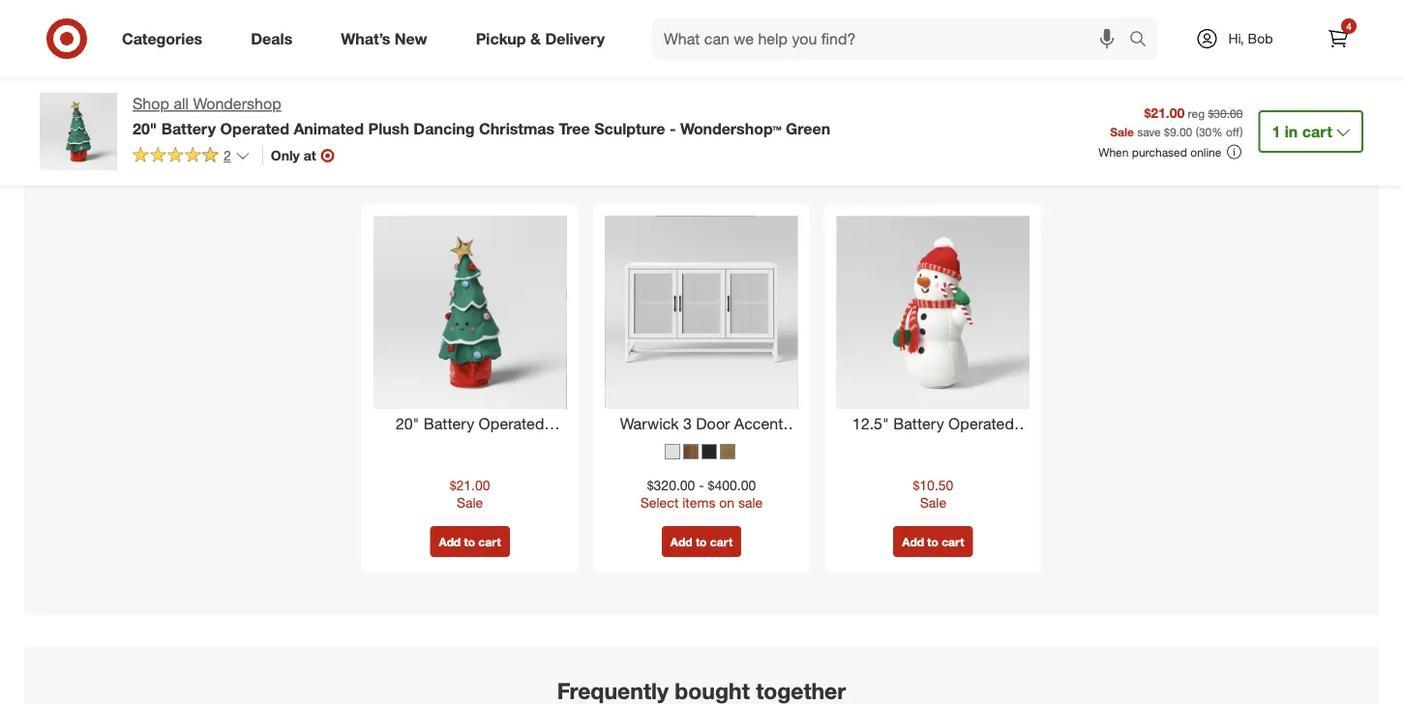 Task type: vqa. For each thing, say whether or not it's contained in the screenshot.
USER IMAGE BY @THEDESERTDOBIE
no



Task type: describe. For each thing, give the bounding box(es) containing it.
on
[[719, 494, 735, 511]]

to for $320.00 - $400.00 select items on sale
[[696, 535, 707, 549]]

$21.00 reg $30.00 sale save $ 9.00 ( 30 % off )
[[1110, 104, 1243, 139]]

add to cart button for $21.00 sale
[[430, 527, 510, 558]]

animated
[[294, 119, 364, 138]]

$320.00
[[647, 477, 695, 494]]

2
[[224, 147, 231, 164]]

dancing
[[414, 119, 475, 138]]

christmas
[[479, 119, 555, 138]]

pickup
[[476, 29, 526, 48]]

add for $10.50 sale
[[902, 535, 924, 549]]

(
[[1196, 124, 1199, 139]]

)
[[1240, 124, 1243, 139]]

$10.50
[[913, 477, 953, 494]]

categories link
[[105, 17, 227, 60]]

$320.00 - $400.00 select items on sale
[[640, 477, 763, 511]]

pickup & delivery
[[476, 29, 605, 48]]

tree
[[559, 119, 590, 138]]

4
[[1346, 20, 1352, 32]]

$21.00 for reg
[[1144, 104, 1185, 121]]

what's
[[341, 29, 390, 48]]

pickup & delivery link
[[459, 17, 629, 60]]

sculpture
[[594, 119, 665, 138]]

add to cart for $320.00 - $400.00 select items on sale
[[670, 535, 733, 549]]

cart for $320.00 - $400.00 select items on sale
[[710, 535, 733, 549]]

black image
[[702, 445, 717, 460]]

$30.00
[[1208, 106, 1243, 121]]

categories
[[122, 29, 202, 48]]

1 in cart
[[1272, 122, 1332, 141]]

white image
[[665, 445, 680, 460]]

sale for $21.00 sale
[[457, 494, 483, 511]]

natural image
[[720, 445, 735, 460]]

2 link
[[133, 146, 250, 168]]

wondershop
[[193, 94, 281, 113]]

What can we help you find? suggestions appear below search field
[[652, 17, 1134, 60]]

- inside shop all wondershop 20" battery operated animated plush dancing christmas tree sculpture - wondershop™ green
[[670, 119, 676, 138]]

shop all wondershop 20" battery operated animated plush dancing christmas tree sculpture - wondershop™ green
[[133, 94, 830, 138]]

add for $320.00 - $400.00 select items on sale
[[670, 535, 692, 549]]

to for $10.50 sale
[[927, 535, 938, 549]]

cart right in
[[1302, 122, 1332, 141]]

battery
[[161, 119, 216, 138]]

brown image
[[683, 445, 699, 460]]

plush
[[368, 119, 409, 138]]

sale
[[738, 494, 763, 511]]

$21.00 sale
[[450, 477, 490, 511]]

to for $21.00 sale
[[464, 535, 475, 549]]

$10.50 sale
[[913, 477, 953, 511]]

image of 20" battery operated animated plush dancing christmas tree sculpture - wondershop™ green image
[[40, 93, 117, 170]]

wondershop™
[[680, 119, 782, 138]]

$400.00
[[708, 477, 756, 494]]

- inside $320.00 - $400.00 select items on sale
[[699, 477, 704, 494]]

cart for $10.50 sale
[[942, 535, 964, 549]]

1
[[1272, 122, 1280, 141]]

add to cart button for $10.50 sale
[[893, 527, 973, 558]]

add to cart button for $320.00 - $400.00 select items on sale
[[662, 527, 741, 558]]

30
[[1199, 124, 1212, 139]]



Task type: locate. For each thing, give the bounding box(es) containing it.
off
[[1226, 124, 1240, 139]]

reg
[[1188, 106, 1205, 121]]

2 horizontal spatial add to cart button
[[893, 527, 973, 558]]

add to cart down the items
[[670, 535, 733, 549]]

operated
[[220, 119, 289, 138]]

- right 'sculpture'
[[670, 119, 676, 138]]

green
[[786, 119, 830, 138]]

what's new link
[[324, 17, 452, 60]]

sale inside "$21.00 reg $30.00 sale save $ 9.00 ( 30 % off )"
[[1110, 124, 1134, 139]]

0 horizontal spatial add to cart button
[[430, 527, 510, 558]]

0 horizontal spatial to
[[464, 535, 475, 549]]

20"
[[133, 119, 157, 138]]

0 vertical spatial $21.00
[[1144, 104, 1185, 121]]

items
[[682, 494, 715, 511]]

1 add to cart button from the left
[[430, 527, 510, 558]]

2 horizontal spatial sale
[[1110, 124, 1134, 139]]

9.00
[[1170, 124, 1192, 139]]

online
[[1190, 145, 1222, 159]]

add to cart button down '$21.00 sale' at bottom
[[430, 527, 510, 558]]

to down the items
[[696, 535, 707, 549]]

3 add to cart from the left
[[902, 535, 964, 549]]

$21.00
[[1144, 104, 1185, 121], [450, 477, 490, 494]]

1 add to cart from the left
[[439, 535, 501, 549]]

1 horizontal spatial add
[[670, 535, 692, 549]]

0 horizontal spatial sale
[[457, 494, 483, 511]]

$21.00 for sale
[[450, 477, 490, 494]]

new
[[395, 29, 427, 48]]

save
[[1137, 124, 1161, 139]]

1 horizontal spatial sale
[[920, 494, 946, 511]]

add to cart down $10.50 sale
[[902, 535, 964, 549]]

2 horizontal spatial add to cart
[[902, 535, 964, 549]]

search
[[1121, 31, 1167, 50]]

-
[[670, 119, 676, 138], [699, 477, 704, 494]]

2 add to cart button from the left
[[662, 527, 741, 558]]

&
[[530, 29, 541, 48]]

3 add from the left
[[902, 535, 924, 549]]

4 link
[[1317, 17, 1360, 60]]

cart down on
[[710, 535, 733, 549]]

add to cart down '$21.00 sale' at bottom
[[439, 535, 501, 549]]

sale for $10.50 sale
[[920, 494, 946, 511]]

0 horizontal spatial -
[[670, 119, 676, 138]]

add down the items
[[670, 535, 692, 549]]

cart
[[1302, 122, 1332, 141], [478, 535, 501, 549], [710, 535, 733, 549], [942, 535, 964, 549]]

deals link
[[234, 17, 317, 60]]

cart down $10.50 sale
[[942, 535, 964, 549]]

to
[[464, 535, 475, 549], [696, 535, 707, 549], [927, 535, 938, 549]]

1 add from the left
[[439, 535, 461, 549]]

add to cart for $21.00 sale
[[439, 535, 501, 549]]

at
[[304, 147, 316, 164]]

add down $10.50 sale
[[902, 535, 924, 549]]

all
[[174, 94, 189, 113]]

2 horizontal spatial add
[[902, 535, 924, 549]]

- right $320.00
[[699, 477, 704, 494]]

2 to from the left
[[696, 535, 707, 549]]

1 horizontal spatial add to cart
[[670, 535, 733, 549]]

search button
[[1121, 17, 1167, 64]]

sale
[[1110, 124, 1134, 139], [457, 494, 483, 511], [920, 494, 946, 511]]

12.5" battery operated animated plush snowman christmas figurine - wondershop™ white image
[[837, 217, 1030, 410], [837, 217, 1030, 410]]

purchased
[[1132, 145, 1187, 159]]

%
[[1212, 124, 1223, 139]]

1 horizontal spatial add to cart button
[[662, 527, 741, 558]]

shop
[[133, 94, 169, 113]]

add
[[439, 535, 461, 549], [670, 535, 692, 549], [902, 535, 924, 549]]

2 horizontal spatial to
[[927, 535, 938, 549]]

0 horizontal spatial add
[[439, 535, 461, 549]]

in
[[1285, 122, 1298, 141]]

1 vertical spatial $21.00
[[450, 477, 490, 494]]

cart for $21.00 sale
[[478, 535, 501, 549]]

0 horizontal spatial add to cart
[[439, 535, 501, 549]]

add down '$21.00 sale' at bottom
[[439, 535, 461, 549]]

1 vertical spatial -
[[699, 477, 704, 494]]

add to cart for $10.50 sale
[[902, 535, 964, 549]]

add to cart
[[439, 535, 501, 549], [670, 535, 733, 549], [902, 535, 964, 549]]

0 horizontal spatial $21.00
[[450, 477, 490, 494]]

1 in cart for 20" battery operated animated plush dancing christmas tree sculpture - wondershop™ green element
[[1272, 122, 1332, 141]]

what's new
[[341, 29, 427, 48]]

2 add to cart from the left
[[670, 535, 733, 549]]

delivery
[[545, 29, 605, 48]]

3 to from the left
[[927, 535, 938, 549]]

to down '$21.00 sale' at bottom
[[464, 535, 475, 549]]

0 vertical spatial -
[[670, 119, 676, 138]]

3 add to cart button from the left
[[893, 527, 973, 558]]

when purchased online
[[1099, 145, 1222, 159]]

hi, bob
[[1228, 30, 1273, 47]]

bob
[[1248, 30, 1273, 47]]

1 to from the left
[[464, 535, 475, 549]]

2 add from the left
[[670, 535, 692, 549]]

add to cart button
[[430, 527, 510, 558], [662, 527, 741, 558], [893, 527, 973, 558]]

add to cart button down $10.50 sale
[[893, 527, 973, 558]]

deals
[[251, 29, 292, 48]]

select
[[640, 494, 679, 511]]

cart down '$21.00 sale' at bottom
[[478, 535, 501, 549]]

only
[[271, 147, 300, 164]]

20" battery operated animated plush dancing christmas tree sculpture - wondershop™ green image
[[373, 217, 566, 410], [373, 217, 566, 410]]

when
[[1099, 145, 1129, 159]]

1 horizontal spatial -
[[699, 477, 704, 494]]

$
[[1164, 124, 1170, 139]]

sale inside '$21.00 sale'
[[457, 494, 483, 511]]

only at
[[271, 147, 316, 164]]

add for $21.00 sale
[[439, 535, 461, 549]]

sale inside $10.50 sale
[[920, 494, 946, 511]]

hi,
[[1228, 30, 1244, 47]]

1 horizontal spatial to
[[696, 535, 707, 549]]

warwick 3 door accent tv stand for tvs up to 59" - threshold™ image
[[605, 217, 798, 410], [605, 217, 798, 410]]

1 horizontal spatial $21.00
[[1144, 104, 1185, 121]]

to down $10.50 sale
[[927, 535, 938, 549]]

$21.00 inside "$21.00 reg $30.00 sale save $ 9.00 ( 30 % off )"
[[1144, 104, 1185, 121]]

add to cart button down the items
[[662, 527, 741, 558]]



